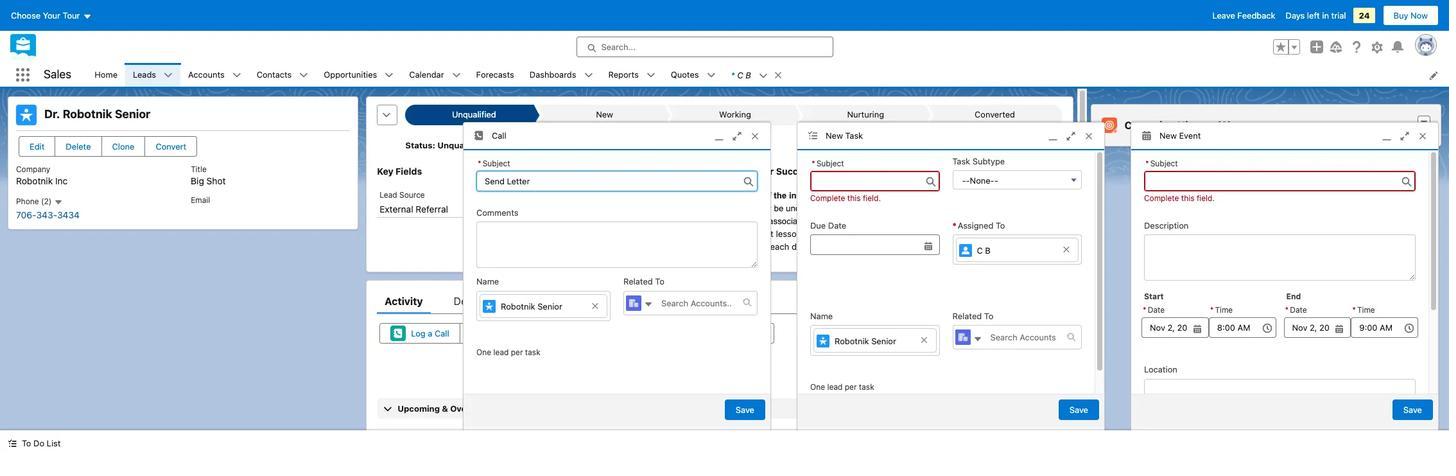 Task type: vqa. For each thing, say whether or not it's contained in the screenshot.
text default image inside Quotes list item
yes



Task type: locate. For each thing, give the bounding box(es) containing it.
2 horizontal spatial senior
[[872, 336, 897, 346]]

1 * subject from the left
[[478, 158, 510, 168]]

0 vertical spatial senior
[[115, 107, 151, 121]]

lead for new task
[[828, 382, 843, 392]]

1 vertical spatial call
[[435, 328, 449, 338]]

complete right as
[[1014, 141, 1052, 151]]

left right the have
[[1037, 203, 1048, 213]]

leads
[[133, 69, 156, 79]]

new link
[[542, 105, 665, 125]]

task for call
[[525, 348, 541, 357]]

unqualified right :
[[438, 140, 485, 150]]

b up working
[[746, 70, 751, 80]]

1 horizontal spatial task
[[859, 382, 875, 392]]

text default image inside accounts list item
[[232, 71, 241, 80]]

complete this field. for task subtype
[[811, 193, 881, 203]]

list containing home
[[87, 63, 1450, 87]]

call down unqualified link
[[492, 130, 507, 140]]

text default image inside leads list item
[[164, 71, 173, 80]]

Related To text field
[[654, 291, 743, 314], [983, 326, 1068, 349]]

0 vertical spatial task
[[525, 348, 541, 357]]

save inside the new task dialog
[[1070, 404, 1089, 415]]

end
[[1287, 292, 1302, 301]]

0 horizontal spatial name
[[477, 276, 499, 287]]

text default image inside call dialog
[[644, 300, 653, 309]]

1 vertical spatial one
[[811, 382, 825, 392]]

0 horizontal spatial * subject
[[478, 158, 510, 168]]

0 vertical spatial robotnik senior
[[501, 301, 563, 312]]

text default image for reports
[[647, 71, 656, 80]]

1 horizontal spatial related to
[[953, 311, 994, 321]]

new left event
[[1160, 130, 1177, 140]]

complete
[[1014, 141, 1052, 151], [811, 193, 846, 203], [1145, 193, 1180, 203]]

related to down comments text box
[[624, 276, 665, 287]]

complete for task subtype
[[811, 193, 846, 203]]

related up 'activities'
[[953, 311, 982, 321]]

1 vertical spatial robotnik senior
[[835, 336, 897, 346]]

to up 'activities'
[[985, 311, 994, 321]]

accounts image down comments text box
[[626, 295, 642, 311]]

senior inside call dialog
[[538, 301, 563, 312]]

robotnik senior link for call
[[480, 294, 608, 318]]

group for end
[[1284, 304, 1352, 338]]

lead inside the new task dialog
[[828, 382, 843, 392]]

• right time
[[940, 356, 943, 366]]

tab list
[[377, 288, 1063, 314]]

due
[[811, 220, 826, 230]]

working link
[[673, 105, 795, 125]]

lead for call
[[494, 348, 509, 357]]

date down start
[[1148, 305, 1165, 315]]

assigned
[[958, 220, 994, 230]]

save button inside call dialog
[[725, 399, 766, 420]]

- left none-
[[962, 175, 966, 186]]

the right of at the top
[[774, 191, 787, 200]]

upcoming & overdue
[[398, 403, 486, 413]]

your down leads.
[[933, 203, 950, 213]]

contact
[[838, 241, 868, 252]]

* date
[[1143, 305, 1165, 315], [1286, 305, 1308, 315]]

1 subject from the left
[[483, 158, 510, 168]]

accounts image up filters: all time • all activities • all types
[[955, 330, 971, 345]]

2 they from the left
[[998, 203, 1014, 213]]

per inside call dialog
[[511, 348, 523, 357]]

* subject inside the new task dialog
[[812, 158, 844, 168]]

1 horizontal spatial unqualified
[[869, 191, 915, 200]]

new task dialog
[[797, 122, 1105, 430]]

description
[[1145, 220, 1189, 230]]

1 time from the left
[[1216, 305, 1233, 315]]

event
[[1180, 130, 1201, 140]]

activities
[[958, 356, 993, 366]]

0 horizontal spatial one lead per task
[[477, 348, 541, 357]]

1 this from the left
[[848, 193, 861, 203]]

* time for end
[[1353, 305, 1376, 315]]

complete for description
[[1145, 193, 1180, 203]]

2 field. from the left
[[1197, 193, 1215, 203]]

0 horizontal spatial in
[[924, 203, 931, 213]]

related to up 'activities'
[[953, 311, 994, 321]]

2 horizontal spatial new
[[1160, 130, 1177, 140]]

0 horizontal spatial time
[[1216, 305, 1233, 315]]

0 vertical spatial one
[[477, 348, 491, 357]]

2 vertical spatial senior
[[872, 336, 897, 346]]

buy
[[1394, 10, 1409, 21]]

:
[[433, 140, 435, 150]]

save button inside new event dialog
[[1393, 399, 1434, 420]]

None text field
[[477, 171, 758, 191], [1142, 317, 1209, 338], [1352, 317, 1419, 338], [477, 171, 758, 191], [1142, 317, 1209, 338], [1352, 317, 1419, 338]]

robotnik senior link for new task
[[814, 328, 937, 352]]

save button
[[725, 399, 766, 420], [1059, 399, 1100, 420], [1393, 399, 1434, 420]]

2 horizontal spatial subject
[[1151, 158, 1178, 168]]

1 horizontal spatial date
[[1148, 305, 1165, 315]]

1 complete this field. from the left
[[811, 193, 881, 203]]

* subject up comments
[[478, 158, 510, 168]]

status up fields on the top left of page
[[405, 140, 433, 150]]

b down assigned to
[[985, 245, 991, 255]]

1 horizontal spatial call
[[492, 130, 507, 140]]

new inside the path options list box
[[596, 109, 614, 120]]

0 vertical spatial left
[[1308, 10, 1320, 21]]

b inside list item
[[746, 70, 751, 80]]

lead inside keep track of the info related to your unqualified leads. your lead may be unqualified if they are not interested in your products or they have left the company associated with the prospect. document lessons learned for future reference save outreach details and contact information
[[737, 203, 753, 213]]

related for new task
[[953, 311, 982, 321]]

campaign history (0)
[[1125, 119, 1232, 131]]

all left types
[[1001, 356, 1011, 366]]

one lead per task inside call dialog
[[477, 348, 541, 357]]

accounts list item
[[181, 63, 249, 87]]

time
[[920, 356, 937, 366]]

1 vertical spatial unqualified
[[438, 140, 485, 150]]

trial
[[1332, 10, 1347, 21]]

your up are
[[848, 191, 867, 200]]

- down subtype
[[995, 175, 999, 186]]

list item
[[724, 63, 789, 87]]

3 * subject from the left
[[1146, 158, 1178, 168]]

in left trial
[[1323, 10, 1330, 21]]

all
[[908, 356, 918, 366], [946, 356, 955, 366], [1001, 356, 1011, 366]]

text default image for leads
[[164, 71, 173, 80]]

0 vertical spatial lead
[[737, 203, 753, 213]]

edit left guidance
[[695, 167, 710, 177]]

text default image inside calendar list item
[[452, 71, 461, 80]]

0 vertical spatial unqualified
[[869, 191, 915, 200]]

related down comments text box
[[624, 276, 653, 287]]

0 horizontal spatial robotnik senior link
[[480, 294, 608, 318]]

save inside keep track of the info related to your unqualified leads. your lead may be unqualified if they are not interested in your products or they have left the company associated with the prospect. document lessons learned for future reference save outreach details and contact information
[[733, 241, 752, 252]]

related to text field inside call dialog
[[654, 291, 743, 314]]

new for new event
[[1160, 130, 1177, 140]]

robotnik inside call dialog
[[501, 301, 535, 312]]

new for new
[[596, 109, 614, 120]]

new down reports 'link' at the left top of page
[[596, 109, 614, 120]]

log a call
[[411, 328, 449, 338]]

* time for start
[[1211, 305, 1233, 315]]

1 horizontal spatial in
[[1323, 10, 1330, 21]]

robotnik senior right details
[[501, 301, 563, 312]]

0 horizontal spatial related to text field
[[654, 291, 743, 314]]

2 * subject from the left
[[812, 158, 844, 168]]

1 vertical spatial for
[[841, 228, 852, 239]]

nurturing
[[848, 109, 885, 120]]

name
[[477, 276, 499, 287], [811, 311, 833, 321]]

your
[[848, 191, 867, 200], [933, 203, 950, 213]]

save button for comments
[[725, 399, 766, 420]]

text default image for accounts
[[232, 71, 241, 80]]

complete up 'if'
[[811, 193, 846, 203]]

0 horizontal spatial per
[[511, 348, 523, 357]]

have
[[1016, 203, 1035, 213]]

1 vertical spatial task
[[953, 156, 971, 166]]

senior for new task
[[872, 336, 897, 346]]

all right time
[[946, 356, 955, 366]]

or
[[988, 203, 995, 213]]

save button inside the new task dialog
[[1059, 399, 1100, 420]]

0 horizontal spatial * time
[[1211, 305, 1233, 315]]

they right or
[[998, 203, 1014, 213]]

edit up company
[[30, 141, 45, 152]]

date
[[828, 220, 847, 230], [1148, 305, 1165, 315], [1291, 305, 1308, 315]]

activity
[[385, 295, 423, 307]]

this inside the new task dialog
[[848, 193, 861, 203]]

new inside dialog
[[1160, 130, 1177, 140]]

be
[[774, 203, 784, 213]]

name inside the new task dialog
[[811, 311, 833, 321]]

they right 'if'
[[837, 203, 853, 213]]

robotnik senior link inside call dialog
[[480, 294, 608, 318]]

0 vertical spatial for
[[761, 166, 774, 177]]

1 horizontal spatial subject
[[817, 158, 844, 168]]

related to inside call dialog
[[624, 276, 665, 287]]

interested
[[884, 203, 922, 213]]

complete inside the new task dialog
[[811, 193, 846, 203]]

1 horizontal spatial * date
[[1286, 305, 1308, 315]]

0 vertical spatial related to
[[624, 276, 665, 287]]

0 horizontal spatial subject
[[483, 158, 510, 168]]

subject down the new task
[[817, 158, 844, 168]]

unqualified up interested
[[869, 191, 915, 200]]

0 horizontal spatial b
[[746, 70, 751, 80]]

this up are
[[848, 193, 861, 203]]

text default image inside opportunities list item
[[385, 71, 394, 80]]

1 horizontal spatial field.
[[1197, 193, 1215, 203]]

save for new task
[[1070, 404, 1089, 415]]

0 vertical spatial robotnik senior link
[[480, 294, 608, 318]]

0 horizontal spatial call
[[435, 328, 449, 338]]

complete this field. inside new event dialog
[[1145, 193, 1215, 203]]

subject for comments
[[483, 158, 510, 168]]

contacts
[[257, 69, 292, 79]]

• right 'activities'
[[995, 356, 999, 366]]

1 • from the left
[[940, 356, 943, 366]]

None text field
[[811, 171, 940, 191], [1145, 171, 1416, 191], [811, 234, 940, 255], [1209, 317, 1277, 338], [1284, 317, 1352, 338], [811, 171, 940, 191], [1145, 171, 1416, 191], [811, 234, 940, 255], [1209, 317, 1277, 338], [1284, 317, 1352, 338]]

robotnik senior for call
[[501, 301, 563, 312]]

group for start
[[1142, 304, 1209, 338]]

per inside the new task dialog
[[845, 382, 857, 392]]

1 horizontal spatial c
[[977, 245, 983, 255]]

converted
[[975, 109, 1016, 120]]

one lead per task for new task
[[811, 382, 875, 392]]

save inside call dialog
[[736, 404, 755, 415]]

unqualified down info
[[786, 203, 828, 213]]

subject down "new event"
[[1151, 158, 1178, 168]]

all left time
[[908, 356, 918, 366]]

to down comments text box
[[655, 276, 665, 287]]

accounts image
[[626, 295, 642, 311], [955, 330, 971, 345]]

info
[[789, 191, 805, 200]]

history
[[1178, 119, 1215, 131]]

* subject down "new event"
[[1146, 158, 1178, 168]]

related to for new task
[[953, 311, 994, 321]]

one inside the new task dialog
[[811, 382, 825, 392]]

0 horizontal spatial robotnik senior
[[501, 301, 563, 312]]

in
[[1323, 10, 1330, 21], [924, 203, 931, 213]]

company
[[732, 216, 767, 226]]

1 horizontal spatial related
[[953, 311, 982, 321]]

new event dialog
[[1131, 122, 1439, 456]]

c down assigned to
[[977, 245, 983, 255]]

name inside call dialog
[[477, 276, 499, 287]]

2 this from the left
[[1182, 193, 1195, 203]]

1 vertical spatial c
[[977, 245, 983, 255]]

related inside the new task dialog
[[953, 311, 982, 321]]

lead inside call dialog
[[494, 348, 509, 357]]

to left do
[[22, 438, 31, 448]]

1 vertical spatial related to
[[953, 311, 994, 321]]

0 vertical spatial accounts image
[[626, 295, 642, 311]]

new down nurturing link
[[826, 130, 843, 140]]

1 vertical spatial left
[[1037, 203, 1048, 213]]

1 vertical spatial in
[[924, 203, 931, 213]]

edit button
[[19, 136, 55, 157]]

1 vertical spatial one lead per task
[[811, 382, 875, 392]]

complete inside new event dialog
[[1145, 193, 1180, 203]]

for up of at the top
[[761, 166, 774, 177]]

date for end
[[1291, 305, 1308, 315]]

learned
[[809, 228, 838, 239]]

3 save button from the left
[[1393, 399, 1434, 420]]

your left tour
[[43, 10, 60, 21]]

complete this field. inside the new task dialog
[[811, 193, 881, 203]]

1 horizontal spatial all
[[946, 356, 955, 366]]

2 save button from the left
[[1059, 399, 1100, 420]]

task inside dialog
[[859, 382, 875, 392]]

phone (2)
[[16, 197, 54, 206]]

2 vertical spatial lead
[[828, 382, 843, 392]]

0 vertical spatial in
[[1323, 10, 1330, 21]]

text default image inside reports list item
[[647, 71, 656, 80]]

one lead per task inside the new task dialog
[[811, 382, 875, 392]]

complete this field. for description
[[1145, 193, 1215, 203]]

text default image inside list item
[[759, 71, 768, 80]]

reference
[[880, 228, 918, 239]]

task down the mark
[[953, 156, 971, 166]]

* date down start
[[1143, 305, 1165, 315]]

upcoming & overdue button
[[378, 398, 1062, 419]]

0 horizontal spatial lead
[[494, 348, 509, 357]]

group
[[1274, 39, 1301, 55], [1142, 304, 1209, 338], [1284, 304, 1352, 338]]

subject inside new event dialog
[[1151, 158, 1178, 168]]

external
[[380, 204, 413, 215]]

subject
[[483, 158, 510, 168], [817, 158, 844, 168], [1151, 158, 1178, 168]]

lead
[[737, 203, 753, 213], [494, 348, 509, 357], [828, 382, 843, 392]]

related inside call dialog
[[624, 276, 653, 287]]

tab list containing activity
[[377, 288, 1063, 314]]

1 vertical spatial accounts image
[[955, 330, 971, 345]]

task down nurturing link
[[846, 130, 863, 140]]

subject inside the new task dialog
[[817, 158, 844, 168]]

call dialog
[[463, 122, 771, 430]]

this for description
[[1182, 193, 1195, 203]]

clone button
[[101, 136, 145, 157]]

0 horizontal spatial your
[[43, 10, 60, 21]]

date inside the new task dialog
[[828, 220, 847, 230]]

0 horizontal spatial field.
[[863, 193, 881, 203]]

converted link
[[934, 105, 1056, 125]]

3 subject from the left
[[1151, 158, 1178, 168]]

1 horizontal spatial this
[[1182, 193, 1195, 203]]

status up subtype
[[976, 141, 1001, 151]]

task subtype
[[953, 156, 1005, 166]]

field.
[[863, 193, 881, 203], [1197, 193, 1215, 203]]

list
[[87, 63, 1450, 87]]

complete up description
[[1145, 193, 1180, 203]]

0 horizontal spatial accounts image
[[626, 295, 642, 311]]

text default image inside 'dashboards' list item
[[584, 71, 593, 80]]

this inside new event dialog
[[1182, 193, 1195, 203]]

1 vertical spatial task
[[859, 382, 875, 392]]

related
[[807, 191, 835, 200]]

0 horizontal spatial related to
[[624, 276, 665, 287]]

1 horizontal spatial •
[[995, 356, 999, 366]]

to do list
[[22, 438, 61, 448]]

lead
[[380, 190, 397, 200]]

text default image
[[164, 71, 173, 80], [232, 71, 241, 80], [385, 71, 394, 80], [584, 71, 593, 80], [647, 71, 656, 80], [707, 71, 716, 80], [759, 71, 768, 80], [743, 298, 752, 307]]

the
[[774, 191, 787, 200], [717, 216, 729, 226], [830, 216, 842, 226]]

2 subject from the left
[[817, 158, 844, 168]]

text default image inside contacts list item
[[300, 71, 309, 80]]

c inside "link"
[[977, 245, 983, 255]]

1 vertical spatial senior
[[538, 301, 563, 312]]

this
[[848, 193, 861, 203], [1182, 193, 1195, 203]]

text default image inside call dialog
[[743, 298, 752, 307]]

* time
[[1211, 305, 1233, 315], [1353, 305, 1376, 315]]

related to text field inside the new task dialog
[[983, 326, 1068, 349]]

field. inside the new task dialog
[[863, 193, 881, 203]]

* subject inside new event dialog
[[1146, 158, 1178, 168]]

2 • from the left
[[995, 356, 999, 366]]

* date down the end
[[1286, 305, 1308, 315]]

group down start
[[1142, 304, 1209, 338]]

0 horizontal spatial related
[[624, 276, 653, 287]]

* inside list item
[[731, 70, 735, 80]]

group down the end
[[1284, 304, 1352, 338]]

robotnik senior for new task
[[835, 336, 897, 346]]

per
[[511, 348, 523, 357], [845, 382, 857, 392]]

the down 'if'
[[830, 216, 842, 226]]

the left company
[[717, 216, 729, 226]]

may
[[756, 203, 772, 213]]

call right a
[[435, 328, 449, 338]]

* date for end
[[1286, 305, 1308, 315]]

as
[[1003, 141, 1012, 151]]

field. inside new event dialog
[[1197, 193, 1215, 203]]

1 horizontal spatial complete
[[1014, 141, 1052, 151]]

task for new task
[[859, 382, 875, 392]]

in down leads.
[[924, 203, 931, 213]]

left
[[1308, 10, 1320, 21], [1037, 203, 1048, 213]]

complete inside 'mark status as complete' button
[[1014, 141, 1052, 151]]

1 field. from the left
[[863, 193, 881, 203]]

save inside new event dialog
[[1404, 404, 1423, 415]]

0 vertical spatial b
[[746, 70, 751, 80]]

details
[[454, 295, 486, 307]]

accounts
[[188, 69, 225, 79]]

1 save button from the left
[[725, 399, 766, 420]]

related to inside the new task dialog
[[953, 311, 994, 321]]

field. for description
[[1197, 193, 1215, 203]]

complete this field. up description
[[1145, 193, 1215, 203]]

1 vertical spatial b
[[985, 245, 991, 255]]

related for call
[[624, 276, 653, 287]]

0 horizontal spatial task
[[846, 130, 863, 140]]

* subject down the new task
[[812, 158, 844, 168]]

related to text field for call
[[654, 291, 743, 314]]

name for call
[[477, 276, 499, 287]]

1 vertical spatial your
[[717, 203, 735, 213]]

0 horizontal spatial all
[[908, 356, 918, 366]]

tour
[[63, 10, 80, 21]]

robotnik senior up filters:
[[835, 336, 897, 346]]

0 horizontal spatial date
[[828, 220, 847, 230]]

1 vertical spatial related to text field
[[983, 326, 1068, 349]]

unqualified up status : unqualified
[[452, 109, 496, 120]]

1 horizontal spatial * subject
[[812, 158, 844, 168]]

- down task subtype
[[966, 175, 970, 186]]

c up working
[[738, 70, 744, 80]]

1 vertical spatial lead
[[494, 348, 509, 357]]

0 vertical spatial edit
[[30, 141, 45, 152]]

subject up comments
[[483, 158, 510, 168]]

2 horizontal spatial complete
[[1145, 193, 1180, 203]]

2 horizontal spatial all
[[1001, 356, 1011, 366]]

robotnik senior inside call dialog
[[501, 301, 563, 312]]

1 horizontal spatial name
[[811, 311, 833, 321]]

date down the end
[[1291, 305, 1308, 315]]

phone
[[16, 197, 39, 206]]

for up contact at the right bottom
[[841, 228, 852, 239]]

1 horizontal spatial the
[[774, 191, 787, 200]]

c inside list item
[[738, 70, 744, 80]]

guidance
[[717, 166, 759, 177]]

text default image for quotes
[[707, 71, 716, 80]]

0 horizontal spatial c
[[738, 70, 744, 80]]

0 vertical spatial related
[[624, 276, 653, 287]]

text default image
[[774, 71, 783, 80], [300, 71, 309, 80], [452, 71, 461, 80], [1420, 118, 1429, 127], [54, 198, 63, 207], [644, 300, 653, 309], [1068, 332, 1077, 341], [973, 334, 982, 343], [8, 439, 17, 448]]

0 horizontal spatial left
[[1037, 203, 1048, 213]]

dashboards link
[[522, 63, 584, 87]]

2 time from the left
[[1358, 305, 1376, 315]]

2 all from the left
[[946, 356, 955, 366]]

time
[[1216, 305, 1233, 315], [1358, 305, 1376, 315]]

* subject inside call dialog
[[478, 158, 510, 168]]

reports link
[[601, 63, 647, 87]]

1 vertical spatial per
[[845, 382, 857, 392]]

subject for task subtype
[[817, 158, 844, 168]]

one inside call dialog
[[477, 348, 491, 357]]

0 horizontal spatial •
[[940, 356, 943, 366]]

Location text field
[[1145, 379, 1416, 402]]

1 horizontal spatial time
[[1358, 305, 1376, 315]]

filters:
[[880, 356, 906, 366]]

senior inside the new task dialog
[[872, 336, 897, 346]]

0 horizontal spatial senior
[[115, 107, 151, 121]]

1 * time from the left
[[1211, 305, 1233, 315]]

1 horizontal spatial b
[[985, 245, 991, 255]]

leads list item
[[125, 63, 181, 87]]

future
[[854, 228, 878, 239]]

* subject for description
[[1146, 158, 1178, 168]]

robotnik senior inside the new task dialog
[[835, 336, 897, 346]]

for
[[761, 166, 774, 177], [841, 228, 852, 239]]

1 they from the left
[[837, 203, 853, 213]]

subject inside call dialog
[[483, 158, 510, 168]]

* subject
[[478, 158, 510, 168], [812, 158, 844, 168], [1146, 158, 1178, 168]]

buy now button
[[1383, 5, 1439, 26]]

2 * date from the left
[[1286, 305, 1308, 315]]

b
[[746, 70, 751, 80], [985, 245, 991, 255]]

unqualified inside the path options list box
[[452, 109, 496, 120]]

a
[[428, 328, 433, 338]]

0 horizontal spatial save button
[[725, 399, 766, 420]]

robotnik senior link inside the new task dialog
[[814, 328, 937, 352]]

task inside call dialog
[[525, 348, 541, 357]]

text default image inside quotes list item
[[707, 71, 716, 80]]

2 horizontal spatial date
[[1291, 305, 1308, 315]]

date down 'if'
[[828, 220, 847, 230]]

2 * time from the left
[[1353, 305, 1376, 315]]

this up description
[[1182, 193, 1195, 203]]

1 horizontal spatial * time
[[1353, 305, 1376, 315]]

new inside dialog
[[826, 130, 843, 140]]

0 horizontal spatial edit
[[30, 141, 45, 152]]

lessons
[[776, 228, 806, 239]]

complete this field. up 'if'
[[811, 193, 881, 203]]

0 horizontal spatial complete this field.
[[811, 193, 881, 203]]

1 * date from the left
[[1143, 305, 1165, 315]]

1 horizontal spatial they
[[998, 203, 1014, 213]]

1 horizontal spatial new
[[826, 130, 843, 140]]

related to
[[624, 276, 665, 287], [953, 311, 994, 321]]

1 horizontal spatial for
[[841, 228, 852, 239]]

your down keep
[[717, 203, 735, 213]]

2 horizontal spatial the
[[830, 216, 842, 226]]

to inside call dialog
[[655, 276, 665, 287]]

2 complete this field. from the left
[[1145, 193, 1215, 203]]

left right days
[[1308, 10, 1320, 21]]



Task type: describe. For each thing, give the bounding box(es) containing it.
group down days
[[1274, 39, 1301, 55]]

0 horizontal spatial the
[[717, 216, 729, 226]]

per for call
[[511, 348, 523, 357]]

status : unqualified
[[405, 140, 485, 150]]

--none--
[[962, 175, 999, 186]]

1 horizontal spatial task
[[953, 156, 971, 166]]

source
[[400, 190, 425, 200]]

your inside keep track of the info related to your unqualified leads. your lead may be unqualified if they are not interested in your products or they have left the company associated with the prospect. document lessons learned for future reference save outreach details and contact information
[[717, 203, 735, 213]]

choose your tour
[[11, 10, 80, 21]]

to inside button
[[22, 438, 31, 448]]

* subject for comments
[[478, 158, 510, 168]]

subject for description
[[1151, 158, 1178, 168]]

list item containing *
[[724, 63, 789, 87]]

new event
[[1160, 130, 1201, 140]]

robotnik inside company robotnik inc
[[16, 175, 53, 186]]

lead source external referral
[[380, 190, 448, 215]]

name for new task
[[811, 311, 833, 321]]

&
[[442, 403, 448, 413]]

days
[[1286, 10, 1305, 21]]

filters: all time • all activities • all types
[[880, 356, 1035, 366]]

do
[[33, 438, 44, 448]]

working
[[719, 109, 751, 120]]

new task
[[826, 130, 863, 140]]

1 - from the left
[[962, 175, 966, 186]]

c b
[[977, 245, 991, 255]]

with
[[812, 216, 827, 226]]

reports
[[609, 69, 639, 79]]

products
[[952, 203, 985, 213]]

nurturing link
[[804, 105, 926, 125]]

text default image inside to do list button
[[8, 439, 17, 448]]

keep
[[717, 191, 738, 200]]

time for end
[[1358, 305, 1376, 315]]

text default image inside 'phone (2)' popup button
[[54, 198, 63, 207]]

status inside 'mark status as complete' button
[[976, 141, 1001, 151]]

1 all from the left
[[908, 356, 918, 366]]

email
[[191, 195, 210, 205]]

subtype
[[973, 156, 1005, 166]]

* inside call dialog
[[478, 158, 482, 168]]

24
[[1359, 10, 1370, 21]]

details
[[792, 241, 818, 252]]

and
[[821, 241, 835, 252]]

save button for description
[[1393, 399, 1434, 420]]

quotes
[[671, 69, 699, 79]]

Description text field
[[1145, 234, 1416, 281]]

mark status as complete button
[[929, 136, 1063, 156]]

comments
[[477, 207, 519, 217]]

home
[[95, 69, 118, 79]]

call inside button
[[435, 328, 449, 338]]

referral
[[416, 204, 448, 215]]

1 vertical spatial edit
[[695, 167, 710, 177]]

opportunities list item
[[316, 63, 402, 87]]

types
[[1013, 356, 1035, 366]]

0 horizontal spatial status
[[405, 140, 433, 150]]

343-
[[36, 209, 57, 220]]

related to for call
[[624, 276, 665, 287]]

accounts image for new task
[[955, 330, 971, 345]]

save for new event
[[1404, 404, 1423, 415]]

keep track of the info related to your unqualified leads. your lead may be unqualified if they are not interested in your products or they have left the company associated with the prospect. document lessons learned for future reference save outreach details and contact information
[[717, 191, 1048, 252]]

success
[[776, 166, 814, 177]]

search... button
[[576, 37, 833, 57]]

choose
[[11, 10, 41, 21]]

2 - from the left
[[966, 175, 970, 186]]

path options list box
[[405, 105, 1063, 125]]

delete
[[66, 141, 91, 152]]

one for call
[[477, 348, 491, 357]]

choose your tour button
[[10, 5, 92, 26]]

search...
[[602, 42, 636, 52]]

field. for task subtype
[[863, 193, 881, 203]]

0 horizontal spatial your
[[848, 191, 867, 200]]

inc
[[55, 175, 68, 186]]

list
[[47, 438, 61, 448]]

3 - from the left
[[995, 175, 999, 186]]

calendar list item
[[402, 63, 469, 87]]

edit link
[[695, 166, 710, 177]]

this for task subtype
[[848, 193, 861, 203]]

of
[[764, 191, 772, 200]]

text default image inside list item
[[774, 71, 783, 80]]

date for start
[[1148, 305, 1165, 315]]

to right the assigned
[[996, 220, 1006, 230]]

save for call
[[736, 404, 755, 415]]

delete button
[[55, 136, 102, 157]]

text default image for opportunities
[[385, 71, 394, 80]]

activity link
[[385, 288, 423, 314]]

title big shot
[[191, 164, 226, 186]]

Comments text field
[[477, 222, 758, 268]]

dashboards list item
[[522, 63, 601, 87]]

0 horizontal spatial for
[[761, 166, 774, 177]]

text default image for dashboards
[[584, 71, 593, 80]]

* subject for task subtype
[[812, 158, 844, 168]]

fields
[[396, 166, 422, 177]]

calendar
[[409, 69, 444, 79]]

leads link
[[125, 63, 164, 87]]

related to text field for new task
[[983, 326, 1068, 349]]

mark
[[954, 141, 974, 151]]

leave feedback
[[1213, 10, 1276, 21]]

home link
[[87, 63, 125, 87]]

lead image
[[16, 105, 37, 125]]

* date for start
[[1143, 305, 1165, 315]]

feedback
[[1238, 10, 1276, 21]]

accounts image for call
[[626, 295, 642, 311]]

company
[[16, 164, 50, 174]]

your inside dropdown button
[[43, 10, 60, 21]]

start
[[1145, 292, 1164, 301]]

time for start
[[1216, 305, 1233, 315]]

big
[[191, 175, 204, 186]]

robotnik inside the new task dialog
[[835, 336, 869, 346]]

1 vertical spatial your
[[933, 203, 950, 213]]

leave
[[1213, 10, 1236, 21]]

1 vertical spatial unqualified
[[786, 203, 828, 213]]

opportunities link
[[316, 63, 385, 87]]

contacts list item
[[249, 63, 316, 87]]

call inside dialog
[[492, 130, 507, 140]]

b inside "link"
[[985, 245, 991, 255]]

c b link
[[956, 238, 1079, 262]]

convert button
[[145, 136, 197, 157]]

edit inside button
[[30, 141, 45, 152]]

706-343-3434 link
[[16, 209, 80, 220]]

mark status as complete
[[954, 141, 1052, 151]]

3 all from the left
[[1001, 356, 1011, 366]]

key fields
[[377, 166, 422, 177]]

--none-- button
[[953, 170, 1082, 190]]

0 vertical spatial task
[[846, 130, 863, 140]]

one for new task
[[811, 382, 825, 392]]

unqualified link
[[412, 105, 534, 125]]

assigned to
[[958, 220, 1006, 230]]

associated
[[769, 216, 810, 226]]

for inside keep track of the info related to your unqualified leads. your lead may be unqualified if they are not interested in your products or they have left the company associated with the prospect. document lessons learned for future reference save outreach details and contact information
[[841, 228, 852, 239]]

location
[[1145, 364, 1178, 375]]

shot
[[207, 175, 226, 186]]

(0)
[[1217, 119, 1232, 131]]

track
[[741, 191, 761, 200]]

in inside keep track of the info related to your unqualified leads. your lead may be unqualified if they are not interested in your products or they have left the company associated with the prospect. document lessons learned for future reference save outreach details and contact information
[[924, 203, 931, 213]]

dr. robotnik senior
[[44, 107, 151, 121]]

opportunities
[[324, 69, 377, 79]]

per for new task
[[845, 382, 857, 392]]

3434
[[57, 209, 80, 220]]

one lead per task for call
[[477, 348, 541, 357]]

quotes list item
[[663, 63, 724, 87]]

new for new task
[[826, 130, 843, 140]]

* c b
[[731, 70, 751, 80]]

1 horizontal spatial left
[[1308, 10, 1320, 21]]

company robotnik inc
[[16, 164, 68, 186]]

left inside keep track of the info related to your unqualified leads. your lead may be unqualified if they are not interested in your products or they have left the company associated with the prospect. document lessons learned for future reference save outreach details and contact information
[[1037, 203, 1048, 213]]

senior for call
[[538, 301, 563, 312]]

706-
[[16, 209, 36, 220]]

reports list item
[[601, 63, 663, 87]]

now
[[1411, 10, 1428, 21]]

to
[[838, 191, 846, 200]]

leave feedback link
[[1213, 10, 1276, 21]]

upcoming
[[398, 403, 440, 413]]

information
[[870, 241, 916, 252]]



